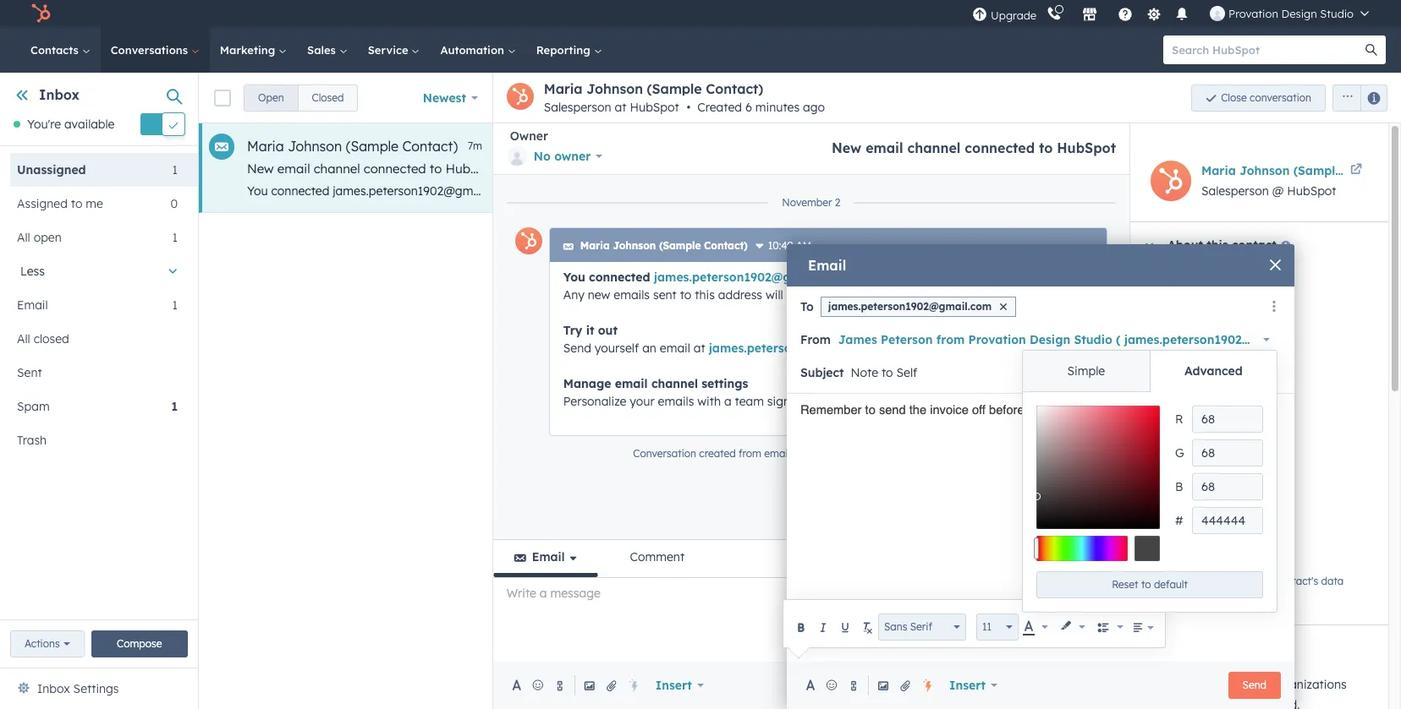 Task type: vqa. For each thing, say whether or not it's contained in the screenshot.
the bottommost With
yes



Task type: describe. For each thing, give the bounding box(es) containing it.
menu containing provation design studio
[[971, 0, 1381, 27]]

2 insert button from the left
[[938, 669, 1008, 703]]

closed
[[312, 91, 344, 104]]

contacted
[[1171, 423, 1219, 436]]

=
[[1274, 184, 1281, 199]]

settings
[[73, 682, 119, 697]]

1 for unassigned
[[172, 163, 178, 178]]

contacts link
[[20, 27, 100, 73]]

sans serif button
[[878, 614, 966, 641]]

design inside popup button
[[1030, 333, 1070, 348]]

email inside try it out send yourself an email at james.peterson1902@gmail.com
[[660, 341, 690, 356]]

0 vertical spatial settings
[[702, 377, 748, 392]]

2 horizontal spatial group
[[1326, 84, 1388, 111]]

assigned to me
[[17, 197, 103, 212]]

manage email channel settings personalize your emails with a team signature. go to email channel settings
[[563, 377, 995, 410]]

calling icon button
[[1040, 3, 1069, 25]]

new inside you connected james.peterson1902@gmail.com 🎉 any new emails sent to this address will also appear here. choose what you'd like to do next:
[[588, 288, 610, 303]]

0 vertical spatial james.peterson1902@gmail.com link
[[654, 270, 845, 285]]

new for new email channel connected to hubspot you connected james.peterson1902@gmail.com any new emails sent to this address will also appear here. choose what you'd like to do next:  try it out send yourself an email at <a href = 'mailto:james.p
[[247, 161, 274, 177]]

also inside new email channel connected to hubspot you connected james.peterson1902@gmail.com any new emails sent to this address will also appear here. choose what you'd like to do next:  try it out send yourself an email at <a href = 'mailto:james.p
[[740, 184, 763, 199]]

emails for email
[[658, 394, 694, 410]]

maria johnson (sample contact) link
[[1202, 161, 1397, 181]]

associated
[[1147, 698, 1208, 710]]

hubspot image
[[30, 3, 51, 24]]

choose inside new email channel connected to hubspot you connected james.peterson1902@gmail.com any new emails sent to this address will also appear here. choose what you'd like to do next:  try it out send yourself an email at <a href = 'mailto:james.p
[[840, 184, 882, 199]]

sent
[[17, 366, 42, 381]]

no owner button
[[507, 144, 602, 169]]

see
[[1147, 678, 1168, 693]]

invoice
[[930, 404, 969, 417]]

what inside new email channel connected to hubspot you connected james.peterson1902@gmail.com any new emails sent to this address will also appear here. choose what you'd like to do next:  try it out send yourself an email at <a href = 'mailto:james.p
[[885, 184, 913, 199]]

created
[[697, 100, 742, 115]]

next: inside you connected james.peterson1902@gmail.com 🎉 any new emails sent to this address will also appear here. choose what you'd like to do next:
[[1051, 288, 1078, 303]]

10:49
[[768, 239, 793, 252]]

or
[[1256, 678, 1267, 693]]

see the businesses or organizations associated with this record.
[[1147, 678, 1347, 710]]

all for all open
[[17, 230, 30, 246]]

new for new email channel connected to hubspot
[[832, 140, 862, 157]]

connected inside you connected james.peterson1902@gmail.com 🎉 any new emails sent to this address will also appear here. choose what you'd like to do next:
[[589, 270, 650, 285]]

1 insert button from the left
[[645, 669, 715, 703]]

automation
[[440, 43, 507, 57]]

you're
[[27, 117, 61, 132]]

search image
[[1366, 44, 1378, 56]]

reporting link
[[526, 27, 612, 73]]

conversation
[[633, 448, 696, 460]]

trash button
[[10, 424, 178, 458]]

address inside new email channel connected to hubspot you connected james.peterson1902@gmail.com any new emails sent to this address will also appear here. choose what you'd like to do next:  try it out send yourself an email at <a href = 'mailto:james.p
[[671, 184, 716, 199]]

off
[[972, 404, 986, 417]]

new inside new email channel connected to hubspot you connected james.peterson1902@gmail.com any new emails sent to this address will also appear here. choose what you'd like to do next:  try it out send yourself an email at <a href = 'mailto:james.p
[[541, 184, 564, 199]]

caret image for about this contact dropdown button
[[1144, 243, 1154, 247]]

open
[[258, 91, 284, 104]]

it inside try it out send yourself an email at james.peterson1902@gmail.com
[[586, 323, 594, 338]]

tomorrow!
[[1058, 404, 1113, 417]]

notifications image
[[1175, 8, 1190, 23]]

compose
[[117, 638, 162, 651]]

with inside manage email channel settings personalize your emails with a team signature. go to email channel settings
[[697, 394, 721, 410]]

james.peterson1902@gmail.com inside new email channel connected to hubspot you connected james.peterson1902@gmail.com any new emails sent to this address will also appear here. choose what you'd like to do next:  try it out send yourself an email at <a href = 'mailto:james.p
[[333, 184, 513, 199]]

to inside button
[[1141, 579, 1151, 591]]

sent inside you connected james.peterson1902@gmail.com 🎉 any new emails sent to this address will also appear here. choose what you'd like to do next:
[[653, 288, 677, 303]]

last
[[1147, 423, 1168, 436]]

sent inside new email channel connected to hubspot you connected james.peterson1902@gmail.com any new emails sent to this address will also appear here. choose what you'd like to do next:  try it out send yourself an email at <a href = 'mailto:james.p
[[607, 184, 630, 199]]

0
[[170, 197, 178, 212]]

marketing
[[220, 43, 278, 57]]

sans serif
[[884, 621, 932, 634]]

comment button
[[609, 541, 706, 578]]

contact) left more info icon
[[704, 239, 748, 252]]

'mailto:james.p
[[1284, 184, 1368, 199]]

simple
[[1067, 364, 1105, 379]]

last contacted
[[1147, 423, 1219, 436]]

reset
[[1112, 579, 1139, 591]]

insert for first the insert popup button from the left
[[656, 679, 692, 694]]

Last contacted text field
[[1147, 433, 1372, 460]]

sales
[[307, 43, 339, 57]]

james peterson from provation design studio ( james.peterson1902@gmail.com ) button
[[838, 323, 1323, 357]]

default
[[1154, 579, 1188, 591]]

next: inside new email channel connected to hubspot you connected james.peterson1902@gmail.com any new emails sent to this address will also appear here. choose what you'd like to do next:  try it out send yourself an email at <a href = 'mailto:james.p
[[1004, 184, 1031, 199]]

you inside you connected james.peterson1902@gmail.com 🎉 any new emails sent to this address will also appear here. choose what you'd like to do next:
[[563, 270, 585, 285]]

actions
[[25, 638, 60, 651]]

reset to default button
[[1037, 572, 1263, 599]]

james
[[838, 333, 877, 348]]

hubspot inside maria johnson (sample contact) salesperson at hubspot • created 6 minutes ago
[[630, 100, 679, 115]]

number
[[1180, 336, 1217, 349]]

calling icon image
[[1047, 7, 1062, 22]]

lifecycle stage
[[1147, 470, 1219, 482]]

james peterson image
[[1210, 6, 1225, 21]]

inbox settings link
[[37, 679, 119, 700]]

assigned
[[17, 197, 68, 212]]

johnson inside 'row'
[[288, 138, 342, 155]]

hubspot inside new email channel connected to hubspot you connected james.peterson1902@gmail.com any new emails sent to this address will also appear here. choose what you'd like to do next:  try it out send yourself an email at <a href = 'mailto:james.p
[[446, 161, 498, 177]]

an inside try it out send yourself an email at james.peterson1902@gmail.com
[[642, 341, 657, 356]]

unassigned
[[17, 163, 86, 178]]

simple link
[[1023, 351, 1150, 392]]

all for all closed
[[17, 332, 30, 347]]

via
[[793, 448, 808, 460]]

serif
[[910, 621, 932, 634]]

help button
[[1111, 0, 1140, 27]]

less
[[20, 264, 45, 280]]

with inside see the businesses or organizations associated with this record.
[[1212, 698, 1235, 710]]

maria inside 'row'
[[247, 138, 284, 155]]

(sample left more info icon
[[659, 239, 701, 252]]

appear inside new email channel connected to hubspot you connected james.peterson1902@gmail.com any new emails sent to this address will also appear here. choose what you'd like to do next:  try it out send yourself an email at <a href = 'mailto:james.p
[[766, 184, 807, 199]]

like inside new email channel connected to hubspot you connected james.peterson1902@gmail.com any new emails sent to this address will also appear here. choose what you'd like to do next:  try it out send yourself an email at <a href = 'mailto:james.p
[[950, 184, 968, 199]]

advanced link
[[1150, 351, 1277, 392]]

johnson inside maria johnson (sample contact) salesperson at hubspot • created 6 minutes ago
[[587, 80, 643, 97]]

personalize
[[563, 394, 626, 410]]

like inside you connected james.peterson1902@gmail.com 🎉 any new emails sent to this address will also appear here. choose what you'd like to do next:
[[996, 288, 1015, 303]]

salesperson inside maria johnson (sample contact) salesperson at hubspot • created 6 minutes ago
[[544, 100, 611, 115]]

any inside you connected james.peterson1902@gmail.com 🎉 any new emails sent to this address will also appear here. choose what you'd like to do next:
[[563, 288, 585, 303]]

0 horizontal spatial the
[[909, 404, 927, 417]]

1 horizontal spatial maria johnson (sample contact)
[[580, 239, 748, 252]]

contact owner
[[1147, 389, 1217, 402]]

a
[[724, 394, 732, 410]]

advanced
[[1185, 364, 1243, 379]]

what inside you connected james.peterson1902@gmail.com 🎉 any new emails sent to this address will also appear here. choose what you'd like to do next:
[[932, 288, 959, 303]]

open
[[34, 230, 62, 246]]

no owner
[[534, 149, 591, 164]]

from
[[800, 333, 831, 348]]

contact
[[1147, 389, 1185, 402]]

appear inside you connected james.peterson1902@gmail.com 🎉 any new emails sent to this address will also appear here. choose what you'd like to do next:
[[813, 288, 853, 303]]

close conversation button
[[1192, 84, 1326, 111]]

<a
[[1232, 184, 1246, 199]]

any inside new email channel connected to hubspot you connected james.peterson1902@gmail.com any new emails sent to this address will also appear here. choose what you'd like to do next:  try it out send yourself an email at <a href = 'mailto:james.p
[[517, 184, 538, 199]]

(sample inside the email from maria johnson (sample contact) with subject new email channel connected to hubspot 'row'
[[346, 138, 399, 155]]

1 for all open
[[172, 230, 178, 246]]

ago
[[803, 100, 825, 115]]

email from maria johnson (sample contact) with subject new email channel connected to hubspot row
[[199, 124, 1368, 213]]

yourself inside new email channel connected to hubspot you connected james.peterson1902@gmail.com any new emails sent to this address will also appear here. choose what you'd like to do next:  try it out send yourself an email at <a href = 'mailto:james.p
[[1118, 184, 1163, 199]]

remember to send the invoice off before eod tomorrow!
[[800, 404, 1113, 417]]

main content containing maria johnson (sample contact)
[[199, 73, 1401, 710]]

data
[[1321, 575, 1344, 588]]

for
[[1204, 575, 1218, 588]]

closed
[[34, 332, 69, 347]]

organizations
[[1271, 678, 1347, 693]]

provation design studio button
[[1200, 0, 1379, 27]]

tab panel containing r
[[1023, 392, 1277, 613]]

1 vertical spatial james.peterson1902@gmail.com link
[[709, 341, 900, 356]]

owner
[[510, 129, 548, 144]]

record.
[[1262, 698, 1300, 710]]

this inside dropdown button
[[1207, 238, 1228, 253]]

insert for 2nd the insert popup button from left
[[949, 679, 986, 694]]

you'd inside new email channel connected to hubspot you connected james.peterson1902@gmail.com any new emails sent to this address will also appear here. choose what you'd like to do next:  try it out send yourself an email at <a href = 'mailto:james.p
[[916, 184, 946, 199]]

contact
[[1232, 238, 1277, 253]]

from for provation
[[937, 333, 965, 348]]

to inside manage email channel settings personalize your emails with a team signature. go to email channel settings
[[846, 394, 858, 410]]

all closed
[[17, 332, 69, 347]]

maria johnson (sample contact) salesperson at hubspot • created 6 minutes ago
[[544, 80, 825, 115]]

1 horizontal spatial salesperson
[[1202, 184, 1269, 199]]

will inside new email channel connected to hubspot you connected james.peterson1902@gmail.com any new emails sent to this address will also appear here. choose what you'd like to do next:  try it out send yourself an email at <a href = 'mailto:james.p
[[719, 184, 737, 199]]

actions button
[[10, 631, 84, 658]]

peterson
[[881, 333, 933, 348]]

notifications button
[[1168, 0, 1197, 27]]

b
[[1175, 480, 1183, 495]]

manage
[[563, 377, 611, 392]]

newest
[[423, 90, 466, 105]]

maria johnson (sample contact) inside the email from maria johnson (sample contact) with subject new email channel connected to hubspot 'row'
[[247, 138, 458, 155]]

provation inside provation design studio popup button
[[1229, 7, 1278, 20]]

1 for spam
[[171, 400, 178, 415]]

companies (0) button
[[1130, 626, 1372, 672]]

november 2
[[782, 196, 841, 209]]

james.peterson1902@gmail.com inside try it out send yourself an email at james.peterson1902@gmail.com
[[709, 341, 900, 356]]



Task type: locate. For each thing, give the bounding box(es) containing it.
1 horizontal spatial appear
[[813, 288, 853, 303]]

1 vertical spatial inbox
[[37, 682, 70, 697]]

0 horizontal spatial new
[[541, 184, 564, 199]]

emails inside new email channel connected to hubspot you connected james.peterson1902@gmail.com any new emails sent to this address will also appear here. choose what you'd like to do next:  try it out send yourself an email at <a href = 'mailto:james.p
[[567, 184, 603, 199]]

signature.
[[767, 394, 822, 410]]

channel for manage email channel settings personalize your emails with a team signature. go to email channel settings
[[651, 377, 698, 392]]

james.peterson1902@gmail.com link up 'subject'
[[709, 341, 900, 356]]

close image
[[1270, 259, 1281, 270]]

2 vertical spatial maria johnson (sample contact)
[[580, 239, 748, 252]]

1 horizontal spatial with
[[1212, 698, 1235, 710]]

sent button
[[10, 357, 178, 390]]

1 caret image from the top
[[1144, 243, 1154, 247]]

from inside popup button
[[937, 333, 965, 348]]

address inside you connected james.peterson1902@gmail.com 🎉 any new emails sent to this address will also appear here. choose what you'd like to do next:
[[718, 288, 762, 303]]

1 vertical spatial maria johnson (sample contact)
[[1202, 163, 1397, 179]]

do down new email channel connected to hubspot
[[986, 184, 1001, 199]]

new email channel connected to hubspot you connected james.peterson1902@gmail.com any new emails sent to this address will also appear here. choose what you'd like to do next:  try it out send yourself an email at <a href = 'mailto:james.p
[[247, 161, 1368, 199]]

0 horizontal spatial design
[[1030, 333, 1070, 348]]

1 vertical spatial will
[[766, 288, 783, 303]]

send button
[[1228, 673, 1281, 700]]

all inside button
[[17, 332, 30, 347]]

november
[[782, 196, 832, 209]]

1 horizontal spatial design
[[1281, 7, 1317, 20]]

maria inside maria johnson (sample contact) salesperson at hubspot • created 6 minutes ago
[[544, 80, 583, 97]]

new
[[541, 184, 564, 199], [588, 288, 610, 303]]

provation design studio
[[1229, 7, 1354, 20]]

1 insert from the left
[[656, 679, 692, 694]]

menu
[[971, 0, 1381, 27]]

(sample inside maria johnson (sample contact) salesperson at hubspot • created 6 minutes ago
[[647, 80, 702, 97]]

marketplaces image
[[1082, 8, 1098, 23]]

also inside you connected james.peterson1902@gmail.com 🎉 any new emails sent to this address will also appear here. choose what you'd like to do next:
[[787, 288, 809, 303]]

1 horizontal spatial also
[[787, 288, 809, 303]]

1 horizontal spatial choose
[[887, 288, 928, 303]]

also up more info icon
[[740, 184, 763, 199]]

provation right james peterson icon
[[1229, 7, 1278, 20]]

0 vertical spatial salesperson
[[544, 100, 611, 115]]

all closed button
[[10, 323, 178, 357]]

1 horizontal spatial next:
[[1051, 288, 1078, 303]]

0 horizontal spatial salesperson
[[544, 100, 611, 115]]

0 horizontal spatial it
[[586, 323, 594, 338]]

1 vertical spatial do
[[1033, 288, 1047, 303]]

None text field
[[1192, 474, 1263, 501], [1192, 508, 1263, 535], [1192, 474, 1263, 501], [1192, 508, 1263, 535]]

will left to
[[766, 288, 783, 303]]

inbox up the you're available
[[39, 86, 80, 103]]

you'd inside you connected james.peterson1902@gmail.com 🎉 any new emails sent to this address will also appear here. choose what you'd like to do next:
[[963, 288, 993, 303]]

contact) left the 7m
[[402, 138, 458, 155]]

next: down new email channel connected to hubspot
[[1004, 184, 1031, 199]]

insert
[[656, 679, 692, 694], [949, 679, 986, 694]]

0 vertical spatial you
[[247, 184, 268, 199]]

contact) up 'mailto:james.p
[[1346, 163, 1397, 179]]

owner for no owner
[[554, 149, 591, 164]]

upgrade image
[[972, 7, 988, 22]]

1 horizontal spatial yourself
[[1118, 184, 1163, 199]]

send
[[879, 404, 906, 417]]

like
[[950, 184, 968, 199], [996, 288, 1015, 303]]

lead button
[[1147, 480, 1372, 508]]

settings image
[[1146, 7, 1161, 22]]

0 vertical spatial sent
[[607, 184, 630, 199]]

studio up search hubspot search field
[[1320, 7, 1354, 20]]

lead status
[[1147, 529, 1203, 542]]

studio inside popup button
[[1074, 333, 1113, 348]]

address down the •
[[671, 184, 716, 199]]

1 horizontal spatial emails
[[614, 288, 650, 303]]

inbox left settings
[[37, 682, 70, 697]]

will left november
[[719, 184, 737, 199]]

like up close icon
[[996, 288, 1015, 303]]

salesperson up "no owner"
[[544, 100, 611, 115]]

to
[[1039, 140, 1053, 157], [430, 161, 442, 177], [633, 184, 645, 199], [971, 184, 983, 199], [71, 197, 82, 212], [680, 288, 692, 303], [1018, 288, 1030, 303], [846, 394, 858, 410], [865, 404, 876, 417], [1141, 579, 1151, 591]]

try inside new email channel connected to hubspot you connected james.peterson1902@gmail.com any new emails sent to this address will also appear here. choose what you'd like to do next:  try it out send yourself an email at <a href = 'mailto:james.p
[[1034, 184, 1051, 199]]

also up from
[[787, 288, 809, 303]]

0 horizontal spatial like
[[950, 184, 968, 199]]

johnson
[[587, 80, 643, 97], [288, 138, 342, 155], [1240, 163, 1290, 179], [613, 239, 656, 252]]

1 vertical spatial out
[[598, 323, 618, 338]]

with down businesses on the right bottom
[[1212, 698, 1235, 710]]

0 horizontal spatial with
[[697, 394, 721, 410]]

1 vertical spatial you'd
[[963, 288, 993, 303]]

0 vertical spatial you'd
[[916, 184, 946, 199]]

sans
[[884, 621, 907, 634]]

do up james peterson from provation design studio ( james.peterson1902@gmail.com ) popup button
[[1033, 288, 1047, 303]]

basis
[[1176, 575, 1201, 588]]

0 vertical spatial also
[[740, 184, 763, 199]]

james.peterson1902@gmail.com down the 7m
[[333, 184, 513, 199]]

james.peterson1902@gmail.com inside popup button
[[1124, 333, 1315, 348]]

0 horizontal spatial next:
[[1004, 184, 1031, 199]]

james.peterson1902@gmail.com up 'subject'
[[709, 341, 900, 356]]

1 horizontal spatial an
[[1166, 184, 1180, 199]]

emails inside manage email channel settings personalize your emails with a team signature. go to email channel settings
[[658, 394, 694, 410]]

design up search hubspot search field
[[1281, 7, 1317, 20]]

out inside try it out send yourself an email at james.peterson1902@gmail.com
[[598, 323, 618, 338]]

spam
[[17, 400, 50, 415]]

more info image
[[755, 242, 765, 252]]

from
[[937, 333, 965, 348], [739, 448, 762, 460]]

1 vertical spatial any
[[563, 288, 585, 303]]

group
[[244, 84, 358, 111], [1326, 84, 1388, 111], [1093, 616, 1128, 639]]

like down new email channel connected to hubspot
[[950, 184, 968, 199]]

phone number
[[1147, 336, 1217, 349]]

owner right 'no'
[[554, 149, 591, 164]]

this inside new email channel connected to hubspot you connected james.peterson1902@gmail.com any new emails sent to this address will also appear here. choose what you'd like to do next:  try it out send yourself an email at <a href = 'mailto:james.p
[[648, 184, 668, 199]]

group down sales
[[244, 84, 358, 111]]

out
[[1065, 184, 1084, 199], [598, 323, 618, 338]]

1 lead from the top
[[1147, 489, 1175, 504]]

1 horizontal spatial owner
[[1188, 389, 1217, 402]]

maria johnson (sample contact)
[[247, 138, 458, 155], [1202, 163, 1397, 179], [580, 239, 748, 252]]

1 vertical spatial like
[[996, 288, 1015, 303]]

0 vertical spatial inbox
[[39, 86, 80, 103]]

caret image
[[1144, 243, 1154, 247], [1144, 647, 1154, 651]]

1 horizontal spatial here.
[[857, 288, 884, 303]]

0 horizontal spatial studio
[[1074, 333, 1113, 348]]

sent
[[607, 184, 630, 199], [653, 288, 677, 303]]

inbox for inbox
[[39, 86, 80, 103]]

1 horizontal spatial new
[[588, 288, 610, 303]]

next: up james peterson from provation design studio ( james.peterson1902@gmail.com ) popup button
[[1051, 288, 1078, 303]]

team
[[735, 394, 764, 410]]

1 vertical spatial what
[[932, 288, 959, 303]]

tab list containing simple
[[1023, 351, 1277, 393]]

(sample
[[647, 80, 702, 97], [346, 138, 399, 155], [1293, 163, 1342, 179], [659, 239, 701, 252]]

yourself inside try it out send yourself an email at james.peterson1902@gmail.com
[[595, 341, 639, 356]]

from for email
[[739, 448, 762, 460]]

1 horizontal spatial group
[[1093, 616, 1128, 639]]

0 vertical spatial will
[[719, 184, 737, 199]]

0 vertical spatial lead
[[1147, 489, 1175, 504]]

reset to default
[[1112, 579, 1188, 591]]

caret image inside about this contact dropdown button
[[1144, 243, 1154, 247]]

this inside see the businesses or organizations associated with this record.
[[1238, 698, 1258, 710]]

new email channel connected to hubspot heading
[[832, 140, 1116, 157]]

conversations link
[[100, 27, 210, 73]]

you're available
[[27, 117, 115, 132]]

Open button
[[244, 84, 298, 111]]

choose inside you connected james.peterson1902@gmail.com 🎉 any new emails sent to this address will also appear here. choose what you'd like to do next:
[[887, 288, 928, 303]]

1 for email
[[172, 298, 178, 313]]

1 vertical spatial from
[[739, 448, 762, 460]]

0 horizontal spatial settings
[[702, 377, 748, 392]]

1 vertical spatial studio
[[1074, 333, 1113, 348]]

Phone number text field
[[1147, 333, 1372, 367]]

the right send
[[909, 404, 927, 417]]

1 horizontal spatial sent
[[653, 288, 677, 303]]

2 all from the top
[[17, 332, 30, 347]]

send inside try it out send yourself an email at james.peterson1902@gmail.com
[[563, 341, 591, 356]]

7m
[[468, 140, 482, 152]]

you inside new email channel connected to hubspot you connected james.peterson1902@gmail.com any new emails sent to this address will also appear here. choose what you'd like to do next:  try it out send yourself an email at <a href = 'mailto:james.p
[[247, 184, 268, 199]]

studio left (
[[1074, 333, 1113, 348]]

group containing open
[[244, 84, 358, 111]]

conversation created from email via
[[633, 448, 811, 460]]

you're available image
[[14, 121, 20, 128]]

remember
[[800, 404, 862, 417]]

(sample down closed button
[[346, 138, 399, 155]]

lifecycle
[[1147, 470, 1189, 482]]

1 horizontal spatial address
[[718, 288, 762, 303]]

1 vertical spatial design
[[1030, 333, 1070, 348]]

1 vertical spatial at
[[1217, 184, 1229, 199]]

james.peterson1902@gmail.com up advanced at bottom
[[1124, 333, 1315, 348]]

send inside button
[[1243, 679, 1267, 692]]

1 horizontal spatial you
[[563, 270, 585, 285]]

provation inside james peterson from provation design studio ( james.peterson1902@gmail.com ) popup button
[[968, 333, 1026, 348]]

close image
[[1000, 303, 1007, 310]]

email
[[808, 257, 846, 274], [1147, 277, 1174, 289], [17, 298, 48, 313], [532, 550, 565, 565]]

james.peterson1902@gmail.com inside you connected james.peterson1902@gmail.com 🎉 any new emails sent to this address will also appear here. choose what you'd like to do next:
[[654, 270, 845, 285]]

lead left 'b'
[[1147, 489, 1175, 504]]

provation down close icon
[[968, 333, 1026, 348]]

0 vertical spatial at
[[615, 100, 627, 115]]

all left 'open'
[[17, 230, 30, 246]]

1 horizontal spatial at
[[694, 341, 705, 356]]

1 vertical spatial caret image
[[1144, 647, 1154, 651]]

with left a
[[697, 394, 721, 410]]

comment
[[630, 550, 685, 565]]

(sample up 'mailto:james.p
[[1293, 163, 1342, 179]]

1 horizontal spatial any
[[563, 288, 585, 303]]

conversations
[[111, 43, 191, 57]]

from right peterson
[[937, 333, 965, 348]]

am
[[796, 239, 812, 252]]

will inside you connected james.peterson1902@gmail.com 🎉 any new emails sent to this address will also appear here. choose what you'd like to do next:
[[766, 288, 783, 303]]

do inside you connected james.peterson1902@gmail.com 🎉 any new emails sent to this address will also appear here. choose what you'd like to do next:
[[1033, 288, 1047, 303]]

1 vertical spatial owner
[[1188, 389, 1217, 402]]

search button
[[1357, 36, 1386, 64]]

0 horizontal spatial send
[[563, 341, 591, 356]]

what up peterson
[[932, 288, 959, 303]]

channel inside new email channel connected to hubspot you connected james.peterson1902@gmail.com any new emails sent to this address will also appear here. choose what you'd like to do next:  try it out send yourself an email at <a href = 'mailto:james.p
[[314, 161, 360, 177]]

appear down 🎉 on the top
[[813, 288, 853, 303]]

what right the 2
[[885, 184, 913, 199]]

•
[[687, 100, 691, 115]]

emailmaria@hubspot.com
[[1147, 289, 1295, 305]]

send inside new email channel connected to hubspot you connected james.peterson1902@gmail.com any new emails sent to this address will also appear here. choose what you'd like to do next:  try it out send yourself an email at <a href = 'mailto:james.p
[[1087, 184, 1115, 199]]

(sample inside maria johnson (sample contact) link
[[1293, 163, 1342, 179]]

contact) up 6
[[706, 80, 763, 97]]

2 lead from the top
[[1147, 529, 1171, 542]]

an
[[1166, 184, 1180, 199], [642, 341, 657, 356]]

design inside popup button
[[1281, 7, 1317, 20]]

#
[[1175, 514, 1183, 529]]

address up try it out send yourself an email at james.peterson1902@gmail.com
[[718, 288, 762, 303]]

1 horizontal spatial what
[[932, 288, 959, 303]]

an up about
[[1166, 184, 1180, 199]]

about this contact button
[[1130, 223, 1372, 268]]

1 vertical spatial sent
[[653, 288, 677, 303]]

channel for new email channel connected to hubspot
[[907, 140, 961, 157]]

appear left the 2
[[766, 184, 807, 199]]

contact)
[[706, 80, 763, 97], [402, 138, 458, 155], [1346, 163, 1397, 179], [704, 239, 748, 252]]

processing
[[1221, 575, 1272, 588]]

1 vertical spatial emails
[[614, 288, 650, 303]]

james.peterson1902@gmail.com link down more info icon
[[654, 270, 845, 285]]

try inside try it out send yourself an email at james.peterson1902@gmail.com
[[563, 323, 582, 338]]

contact) inside maria johnson (sample contact) salesperson at hubspot • created 6 minutes ago
[[706, 80, 763, 97]]

salesperson
[[544, 100, 611, 115], [1202, 184, 1269, 199]]

0 vertical spatial emails
[[567, 184, 603, 199]]

0 horizontal spatial out
[[598, 323, 618, 338]]

0 horizontal spatial any
[[517, 184, 538, 199]]

0 vertical spatial any
[[517, 184, 538, 199]]

you
[[247, 184, 268, 199], [563, 270, 585, 285]]

new email channel connected to hubspot
[[832, 140, 1116, 157]]

0 vertical spatial address
[[671, 184, 716, 199]]

help image
[[1118, 8, 1133, 23]]

1 vertical spatial with
[[1212, 698, 1235, 710]]

out inside new email channel connected to hubspot you connected james.peterson1902@gmail.com any new emails sent to this address will also appear here. choose what you'd like to do next:  try it out send yourself an email at <a href = 'mailto:james.p
[[1065, 184, 1084, 199]]

choose
[[840, 184, 882, 199], [887, 288, 928, 303]]

eod
[[1028, 404, 1055, 417]]

studio inside popup button
[[1320, 7, 1354, 20]]

from right created
[[739, 448, 762, 460]]

new down open 'button'
[[247, 161, 274, 177]]

channel for new email channel connected to hubspot you connected james.peterson1902@gmail.com any new emails sent to this address will also appear here. choose what you'd like to do next:  try it out send yourself an email at <a href = 'mailto:james.p
[[314, 161, 360, 177]]

(sample up the •
[[647, 80, 702, 97]]

0 vertical spatial with
[[697, 394, 721, 410]]

0 vertical spatial studio
[[1320, 7, 1354, 20]]

0 vertical spatial yourself
[[1118, 184, 1163, 199]]

salesperson left =
[[1202, 184, 1269, 199]]

1 vertical spatial settings
[[949, 394, 995, 410]]

emails for connected
[[614, 288, 650, 303]]

insert button
[[645, 669, 715, 703], [938, 669, 1008, 703]]

lead for lead status
[[1147, 529, 1171, 542]]

0 vertical spatial maria johnson (sample contact)
[[247, 138, 458, 155]]

1 vertical spatial address
[[718, 288, 762, 303]]

all left closed
[[17, 332, 30, 347]]

0 horizontal spatial from
[[739, 448, 762, 460]]

do inside new email channel connected to hubspot you connected james.peterson1902@gmail.com any new emails sent to this address will also appear here. choose what you'd like to do next:  try it out send yourself an email at <a href = 'mailto:james.p
[[986, 184, 1001, 199]]

legal basis for processing contact's data
[[1147, 575, 1344, 588]]

0 horizontal spatial owner
[[554, 149, 591, 164]]

2 horizontal spatial maria johnson (sample contact)
[[1202, 163, 1397, 179]]

companies (0)
[[1168, 642, 1254, 657]]

1 horizontal spatial new
[[832, 140, 862, 157]]

group down reset
[[1093, 616, 1128, 639]]

try up manage
[[563, 323, 582, 338]]

0 horizontal spatial here.
[[810, 184, 837, 199]]

0 vertical spatial do
[[986, 184, 1001, 199]]

at inside new email channel connected to hubspot you connected james.peterson1902@gmail.com any new emails sent to this address will also appear here. choose what you'd like to do next:  try it out send yourself an email at <a href = 'mailto:james.p
[[1217, 184, 1229, 199]]

james.peterson1902@gmail.com up peterson
[[828, 300, 992, 313]]

None text field
[[851, 356, 1271, 390], [1192, 406, 1263, 433], [1192, 440, 1263, 467], [851, 356, 1271, 390], [1192, 406, 1263, 433], [1192, 440, 1263, 467]]

james.peterson1902@gmail.com down more info icon
[[654, 270, 845, 285]]

owner down advanced at bottom
[[1188, 389, 1217, 402]]

the up associated
[[1171, 678, 1189, 693]]

caret image inside companies (0) dropdown button
[[1144, 647, 1154, 651]]

email inside button
[[532, 550, 565, 565]]

main content
[[199, 73, 1401, 710]]

inbox for inbox settings
[[37, 682, 70, 697]]

tab list
[[1023, 351, 1277, 393]]

0 horizontal spatial provation
[[968, 333, 1026, 348]]

legal
[[1147, 575, 1174, 588]]

1
[[172, 163, 178, 178], [172, 230, 178, 246], [172, 298, 178, 313], [171, 400, 178, 415]]

0 horizontal spatial sent
[[607, 184, 630, 199]]

r
[[1175, 412, 1183, 427]]

0 horizontal spatial what
[[885, 184, 913, 199]]

2
[[835, 196, 841, 209]]

marketing link
[[210, 27, 297, 73]]

here. inside new email channel connected to hubspot you connected james.peterson1902@gmail.com any new emails sent to this address will also appear here. choose what you'd like to do next:  try it out send yourself an email at <a href = 'mailto:james.p
[[810, 184, 837, 199]]

1 vertical spatial new
[[247, 161, 274, 177]]

caret image left about
[[1144, 243, 1154, 247]]

1 vertical spatial appear
[[813, 288, 853, 303]]

1 horizontal spatial the
[[1171, 678, 1189, 693]]

new up new email channel connected to hubspot you connected james.peterson1902@gmail.com any new emails sent to this address will also appear here. choose what you'd like to do next:  try it out send yourself an email at <a href = 'mailto:james.p
[[832, 140, 862, 157]]

1 all from the top
[[17, 230, 30, 246]]

lead left # in the bottom of the page
[[1147, 529, 1171, 542]]

you'd
[[916, 184, 946, 199], [963, 288, 993, 303]]

2 horizontal spatial at
[[1217, 184, 1229, 199]]

0 horizontal spatial also
[[740, 184, 763, 199]]

the inside see the businesses or organizations associated with this record.
[[1171, 678, 1189, 693]]

1 horizontal spatial insert button
[[938, 669, 1008, 703]]

owner for contact owner
[[1188, 389, 1217, 402]]

1 vertical spatial try
[[563, 323, 582, 338]]

contacts
[[30, 43, 82, 57]]

available
[[64, 117, 115, 132]]

2 caret image from the top
[[1144, 647, 1154, 651]]

lead inside popup button
[[1147, 489, 1175, 504]]

upgrade
[[991, 8, 1037, 22]]

choose up peterson
[[887, 288, 928, 303]]

caret image for companies (0) dropdown button
[[1144, 647, 1154, 651]]

0 horizontal spatial appear
[[766, 184, 807, 199]]

contact) inside 'row'
[[402, 138, 458, 155]]

owner
[[554, 149, 591, 164], [1188, 389, 1217, 402]]

0 horizontal spatial maria johnson (sample contact)
[[247, 138, 458, 155]]

reporting
[[536, 43, 594, 57]]

0 horizontal spatial at
[[615, 100, 627, 115]]

send
[[1087, 184, 1115, 199], [563, 341, 591, 356], [1243, 679, 1267, 692]]

about this contact
[[1168, 238, 1277, 253]]

new inside new email channel connected to hubspot you connected james.peterson1902@gmail.com any new emails sent to this address will also appear here. choose what you'd like to do next:  try it out send yourself an email at <a href = 'mailto:james.p
[[247, 161, 274, 177]]

owner inside 'popup button'
[[554, 149, 591, 164]]

an inside new email channel connected to hubspot you connected james.peterson1902@gmail.com any new emails sent to this address will also appear here. choose what you'd like to do next:  try it out send yourself an email at <a href = 'mailto:james.p
[[1166, 184, 1180, 199]]

minutes
[[755, 100, 800, 115]]

all
[[17, 230, 30, 246], [17, 332, 30, 347]]

2 horizontal spatial emails
[[658, 394, 694, 410]]

at inside maria johnson (sample contact) salesperson at hubspot • created 6 minutes ago
[[615, 100, 627, 115]]

compose button
[[91, 631, 188, 658]]

email emailmaria@hubspot.com
[[1147, 277, 1295, 305]]

1 vertical spatial here.
[[857, 288, 884, 303]]

this inside you connected james.peterson1902@gmail.com 🎉 any new emails sent to this address will also appear here. choose what you'd like to do next:
[[695, 288, 715, 303]]

lead for lead
[[1147, 489, 1175, 504]]

here. inside you connected james.peterson1902@gmail.com 🎉 any new emails sent to this address will also appear here. choose what you'd like to do next:
[[857, 288, 884, 303]]

an up your
[[642, 341, 657, 356]]

1 horizontal spatial out
[[1065, 184, 1084, 199]]

choose right november
[[840, 184, 882, 199]]

0 vertical spatial new
[[832, 140, 862, 157]]

0 vertical spatial try
[[1034, 184, 1051, 199]]

1 horizontal spatial like
[[996, 288, 1015, 303]]

at inside try it out send yourself an email at james.peterson1902@gmail.com
[[694, 341, 705, 356]]

group down search button
[[1326, 84, 1388, 111]]

tab panel
[[1023, 392, 1277, 613]]

Closed button
[[297, 84, 358, 111]]

emails inside you connected james.peterson1902@gmail.com 🎉 any new emails sent to this address will also appear here. choose what you'd like to do next:
[[614, 288, 650, 303]]

try down new email channel connected to hubspot
[[1034, 184, 1051, 199]]

0 horizontal spatial do
[[986, 184, 1001, 199]]

design up simple
[[1030, 333, 1070, 348]]

me
[[86, 197, 103, 212]]

caret image up "see"
[[1144, 647, 1154, 651]]

1 horizontal spatial will
[[766, 288, 783, 303]]

2 horizontal spatial send
[[1243, 679, 1267, 692]]

Search HubSpot search field
[[1163, 36, 1371, 64]]

automation link
[[430, 27, 526, 73]]

you connected james.peterson1902@gmail.com 🎉 any new emails sent to this address will also appear here. choose what you'd like to do next:
[[563, 270, 1078, 303]]

email inside "email emailmaria@hubspot.com"
[[1147, 277, 1174, 289]]

2 insert from the left
[[949, 679, 986, 694]]

6
[[745, 100, 752, 115]]

it inside new email channel connected to hubspot you connected james.peterson1902@gmail.com any new emails sent to this address will also appear here. choose what you'd like to do next:  try it out send yourself an email at <a href = 'mailto:james.p
[[1054, 184, 1062, 199]]



